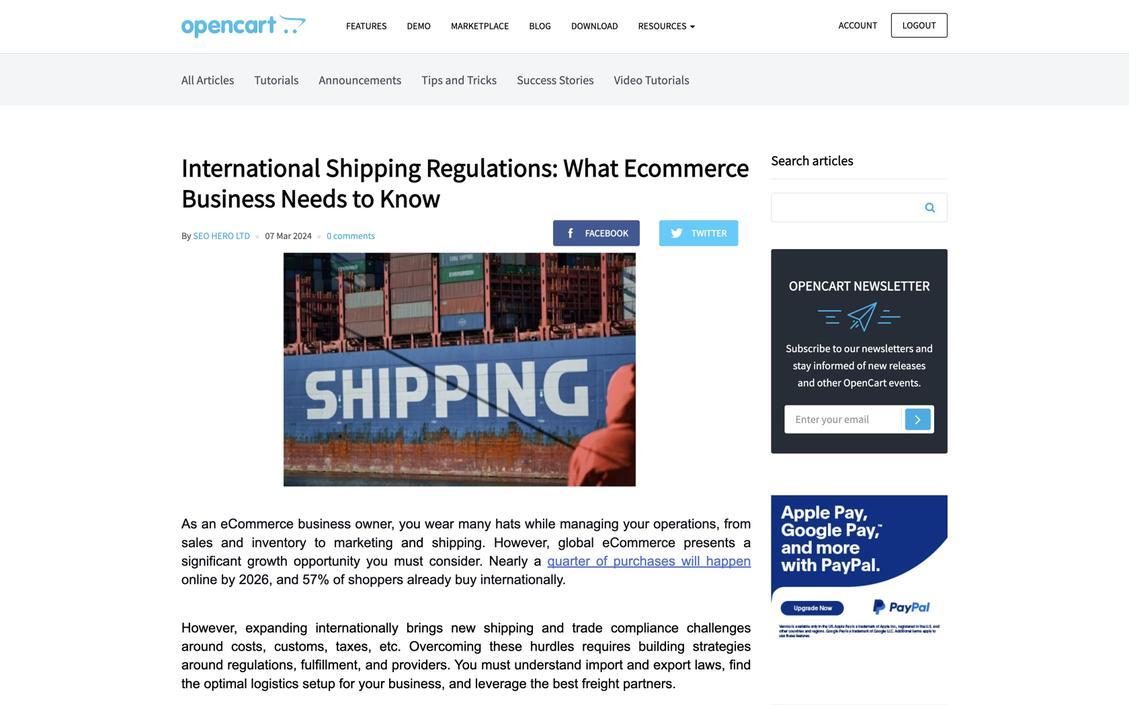 Task type: locate. For each thing, give the bounding box(es) containing it.
tutorials
[[254, 73, 299, 88], [645, 73, 690, 88]]

07 mar 2024
[[265, 230, 312, 242]]

1 horizontal spatial however,
[[494, 536, 550, 550]]

you up shoppers
[[366, 554, 388, 569]]

1 horizontal spatial new
[[868, 359, 887, 373]]

None text field
[[772, 194, 947, 222]]

opencart down informed
[[844, 377, 887, 390]]

new inside "subscribe to our newsletters and stay informed of new releases and other opencart events."
[[868, 359, 887, 373]]

tutorials right articles
[[254, 73, 299, 88]]

wear
[[425, 517, 454, 532]]

your right for
[[359, 677, 385, 692]]

1 horizontal spatial your
[[623, 517, 649, 532]]

of right quarter
[[596, 554, 608, 569]]

to inside as an ecommerce business owner, you wear many hats while managing your operations, from sales and inventory to marketing
[[315, 536, 326, 550]]

Enter your email text field
[[785, 406, 935, 434]]

and right tips
[[445, 73, 465, 88]]

freight
[[582, 677, 620, 692]]

and
[[445, 73, 465, 88], [916, 342, 933, 356], [798, 377, 815, 390], [221, 536, 244, 550], [401, 536, 432, 550], [276, 573, 299, 588], [542, 621, 564, 636], [365, 658, 388, 673], [627, 658, 650, 673], [449, 677, 472, 692]]

video tutorials link
[[614, 54, 690, 106]]

of
[[857, 359, 866, 373], [596, 554, 608, 569], [333, 573, 345, 588]]

opencart up subscribe
[[789, 278, 851, 294]]

account
[[839, 19, 878, 31]]

0 horizontal spatial tutorials
[[254, 73, 299, 88]]

newsletters
[[862, 342, 914, 356]]

1 horizontal spatial must
[[481, 658, 511, 673]]

however, up nearly
[[494, 536, 550, 550]]

new
[[868, 359, 887, 373], [451, 621, 476, 636]]

ecommerce up the inventory
[[221, 517, 294, 532]]

0 vertical spatial your
[[623, 517, 649, 532]]

1 vertical spatial opencart
[[844, 377, 887, 390]]

0 vertical spatial new
[[868, 359, 887, 373]]

0 horizontal spatial must
[[394, 554, 423, 569]]

the left optimal
[[182, 677, 200, 692]]

1 vertical spatial you
[[366, 554, 388, 569]]

optimal
[[204, 677, 247, 692]]

1 vertical spatial your
[[359, 677, 385, 692]]

owner,
[[355, 517, 395, 532]]

inventory
[[252, 536, 306, 550]]

already
[[407, 573, 451, 588]]

tutorials right video
[[645, 73, 690, 88]]

twitter
[[690, 227, 727, 239]]

0 vertical spatial must
[[394, 554, 423, 569]]

video
[[614, 73, 643, 88]]

2 vertical spatial of
[[333, 573, 345, 588]]

0 vertical spatial to
[[352, 182, 375, 215]]

2 horizontal spatial of
[[857, 359, 866, 373]]

by
[[182, 230, 191, 242]]

business,
[[389, 677, 445, 692]]

and up significant
[[221, 536, 244, 550]]

0 horizontal spatial of
[[333, 573, 345, 588]]

to inside international shipping regulations: what ecommerce business needs to know
[[352, 182, 375, 215]]

success stories link
[[517, 54, 594, 106]]

will
[[682, 554, 700, 569]]

demo
[[407, 20, 431, 32]]

a
[[744, 536, 751, 550], [534, 554, 542, 569]]

and down 'etc.'
[[365, 658, 388, 673]]

0 horizontal spatial a
[[534, 554, 542, 569]]

you left wear at the bottom of page
[[399, 517, 421, 532]]

0 horizontal spatial new
[[451, 621, 476, 636]]

0 vertical spatial ecommerce
[[221, 517, 294, 532]]

know
[[380, 182, 441, 215]]

hats
[[496, 517, 521, 532]]

0 vertical spatial a
[[744, 536, 751, 550]]

however, inside however, expanding internationally brings new shipping and trade compliance challenges around costs, customs, taxes, etc. overcoming these hurdles requires building strategies around regulations, fulfillment, and providers. you must understand import and export laws, find the optimal logistics setup for your business, and leverage the best freight partners.
[[182, 621, 238, 636]]

ecommerce up purchases
[[603, 536, 676, 550]]

a up "internationally."
[[534, 554, 542, 569]]

to down business
[[315, 536, 326, 550]]

1 vertical spatial to
[[833, 342, 842, 356]]

must up already on the left bottom of the page
[[394, 554, 423, 569]]

0 horizontal spatial the
[[182, 677, 200, 692]]

a down from
[[744, 536, 751, 550]]

0 vertical spatial of
[[857, 359, 866, 373]]

1 vertical spatial around
[[182, 658, 223, 673]]

happen
[[706, 554, 751, 569]]

shipping
[[484, 621, 534, 636]]

the down understand
[[531, 677, 549, 692]]

success
[[517, 73, 557, 88]]

0 horizontal spatial you
[[366, 554, 388, 569]]

nearly
[[489, 554, 528, 569]]

growth
[[247, 554, 288, 569]]

however, up costs,
[[182, 621, 238, 636]]

these
[[490, 640, 522, 655]]

consider.
[[429, 554, 483, 569]]

video tutorials
[[614, 73, 690, 88]]

search
[[771, 152, 810, 169]]

new up the overcoming
[[451, 621, 476, 636]]

1 horizontal spatial tutorials
[[645, 73, 690, 88]]

of down opportunity
[[333, 573, 345, 588]]

marketplace
[[451, 20, 509, 32]]

regulations,
[[227, 658, 297, 673]]

and inside "link"
[[445, 73, 465, 88]]

1 vertical spatial ecommerce
[[603, 536, 676, 550]]

around
[[182, 640, 223, 655], [182, 658, 223, 673]]

2024
[[293, 230, 312, 242]]

angle right image
[[915, 412, 921, 428]]

0 horizontal spatial ecommerce
[[221, 517, 294, 532]]

shipping.
[[432, 536, 486, 550]]

logout
[[903, 19, 937, 31]]

to up comments
[[352, 182, 375, 215]]

0 horizontal spatial however,
[[182, 621, 238, 636]]

paypal blog image
[[771, 481, 948, 657]]

new down newsletters
[[868, 359, 887, 373]]

1 horizontal spatial to
[[352, 182, 375, 215]]

subscribe to our newsletters and stay informed of new releases and other opencart events.
[[786, 342, 933, 390]]

1 horizontal spatial you
[[399, 517, 421, 532]]

must inside shipping. however, global ecommerce presents a significant growth opportunity you must consider. nearly a
[[394, 554, 423, 569]]

1 horizontal spatial a
[[744, 536, 751, 550]]

shipping
[[326, 152, 421, 184]]

1 vertical spatial must
[[481, 658, 511, 673]]

as an ecommerce business owner, you wear many hats while managing your operations, from sales and inventory to marketing
[[182, 517, 755, 550]]

1 horizontal spatial the
[[531, 677, 549, 692]]

must up leverage
[[481, 658, 511, 673]]

2 tutorials from the left
[[645, 73, 690, 88]]

features link
[[336, 14, 397, 38]]

0 horizontal spatial to
[[315, 536, 326, 550]]

quarter of purchases will happen link
[[548, 553, 751, 570]]

of inside "subscribe to our newsletters and stay informed of new releases and other opencart events."
[[857, 359, 866, 373]]

expanding
[[246, 621, 308, 636]]

international shipping regulations: what ecommerce business needs to know image
[[182, 14, 306, 38]]

resources link
[[628, 14, 706, 38]]

2 horizontal spatial to
[[833, 342, 842, 356]]

1 horizontal spatial ecommerce
[[603, 536, 676, 550]]

0 vertical spatial you
[[399, 517, 421, 532]]

1 vertical spatial of
[[596, 554, 608, 569]]

while
[[525, 517, 556, 532]]

internationally
[[316, 621, 399, 636]]

and down you
[[449, 677, 472, 692]]

and down growth
[[276, 573, 299, 588]]

0 horizontal spatial your
[[359, 677, 385, 692]]

to left our
[[833, 342, 842, 356]]

0 vertical spatial however,
[[494, 536, 550, 550]]

however, inside shipping. however, global ecommerce presents a significant growth opportunity you must consider. nearly a
[[494, 536, 550, 550]]

resources
[[638, 20, 689, 32]]

needs
[[281, 182, 347, 215]]

international shipping regulations: what ecommerce business needs to know
[[182, 152, 749, 215]]

trade
[[572, 621, 603, 636]]

comments
[[333, 230, 375, 242]]

0 vertical spatial around
[[182, 640, 223, 655]]

of down our
[[857, 359, 866, 373]]

1 vertical spatial however,
[[182, 621, 238, 636]]

features
[[346, 20, 387, 32]]

1 vertical spatial new
[[451, 621, 476, 636]]

1 around from the top
[[182, 640, 223, 655]]

the
[[182, 677, 200, 692], [531, 677, 549, 692]]

for
[[339, 677, 355, 692]]

tutorials link
[[254, 54, 299, 106]]

2 vertical spatial to
[[315, 536, 326, 550]]

social facebook image
[[565, 227, 584, 239]]

ecommerce
[[221, 517, 294, 532], [603, 536, 676, 550]]

to
[[352, 182, 375, 215], [833, 342, 842, 356], [315, 536, 326, 550]]

internationally.
[[481, 573, 566, 588]]

as
[[182, 517, 197, 532]]

1 horizontal spatial of
[[596, 554, 608, 569]]

your up purchases
[[623, 517, 649, 532]]

informed
[[814, 359, 855, 373]]

business
[[182, 182, 275, 215]]

tips and tricks
[[422, 73, 497, 88]]

logout link
[[891, 13, 948, 38]]

opencart inside "subscribe to our newsletters and stay informed of new releases and other opencart events."
[[844, 377, 887, 390]]



Task type: describe. For each thing, give the bounding box(es) containing it.
download link
[[561, 14, 628, 38]]

opencart newsletter
[[789, 278, 930, 294]]

presents
[[684, 536, 736, 550]]

and up releases
[[916, 342, 933, 356]]

success stories
[[517, 73, 594, 88]]

2 the from the left
[[531, 677, 549, 692]]

business
[[298, 517, 351, 532]]

find
[[730, 658, 751, 673]]

announcements
[[319, 73, 402, 88]]

all articles link
[[182, 54, 234, 106]]

international
[[182, 152, 321, 184]]

logistics
[[251, 677, 299, 692]]

tricks
[[467, 73, 497, 88]]

other
[[817, 377, 842, 390]]

of inside 'link'
[[596, 554, 608, 569]]

however, expanding internationally brings new shipping and trade compliance challenges around costs, customs, taxes, etc. overcoming these hurdles requires building strategies around regulations, fulfillment, and providers. you must understand import and export laws, find the optimal logistics setup for your business, and leverage the best freight partners.
[[182, 621, 755, 692]]

and up hurdles
[[542, 621, 564, 636]]

blog
[[529, 20, 551, 32]]

shoppers
[[348, 573, 404, 588]]

best
[[553, 677, 578, 692]]

opportunity
[[294, 554, 360, 569]]

understand
[[515, 658, 582, 673]]

search articles
[[771, 152, 854, 169]]

sales
[[182, 536, 213, 550]]

requires
[[582, 640, 631, 655]]

of inside online by 2026, and 57% of shoppers already buy internationally.
[[333, 573, 345, 588]]

twitter link
[[660, 221, 739, 246]]

seo hero ltd link
[[193, 230, 250, 242]]

releases
[[889, 359, 926, 373]]

facebook
[[584, 227, 629, 239]]

costs,
[[231, 640, 266, 655]]

hurdles
[[530, 640, 574, 655]]

significant
[[182, 554, 241, 569]]

customs,
[[274, 640, 328, 655]]

to inside "subscribe to our newsletters and stay informed of new releases and other opencart events."
[[833, 342, 842, 356]]

and down wear at the bottom of page
[[401, 536, 432, 550]]

and inside as an ecommerce business owner, you wear many hats while managing your operations, from sales and inventory to marketing
[[221, 536, 244, 550]]

strategies
[[693, 640, 751, 655]]

0 vertical spatial opencart
[[789, 278, 851, 294]]

shipping. however, global ecommerce presents a significant growth opportunity you must consider. nearly a
[[182, 536, 755, 569]]

you inside shipping. however, global ecommerce presents a significant growth opportunity you must consider. nearly a
[[366, 554, 388, 569]]

articles
[[813, 152, 854, 169]]

your inside as an ecommerce business owner, you wear many hats while managing your operations, from sales and inventory to marketing
[[623, 517, 649, 532]]

newsletter
[[854, 278, 930, 294]]

and down stay
[[798, 377, 815, 390]]

stay
[[793, 359, 811, 373]]

announcements link
[[319, 54, 402, 106]]

mar
[[276, 230, 291, 242]]

1 tutorials from the left
[[254, 73, 299, 88]]

demo link
[[397, 14, 441, 38]]

noda image
[[771, 671, 948, 706]]

ecommerce inside as an ecommerce business owner, you wear many hats while managing your operations, from sales and inventory to marketing
[[221, 517, 294, 532]]

marketing
[[334, 536, 393, 550]]

taxes,
[[336, 640, 372, 655]]

laws,
[[695, 658, 726, 673]]

0 comments
[[327, 230, 375, 242]]

1 vertical spatial a
[[534, 554, 542, 569]]

search image
[[925, 202, 935, 213]]

07
[[265, 230, 275, 242]]

facebook link
[[553, 221, 640, 246]]

and inside online by 2026, and 57% of shoppers already buy internationally.
[[276, 573, 299, 588]]

partners.
[[623, 677, 676, 692]]

hero
[[211, 230, 234, 242]]

quarter
[[548, 554, 590, 569]]

overcoming
[[409, 640, 482, 655]]

tips and tricks link
[[422, 54, 497, 106]]

from
[[724, 517, 751, 532]]

etc.
[[380, 640, 401, 655]]

0
[[327, 230, 332, 242]]

articles
[[197, 73, 234, 88]]

account link
[[828, 13, 889, 38]]

must inside however, expanding internationally brings new shipping and trade compliance challenges around costs, customs, taxes, etc. overcoming these hurdles requires building strategies around regulations, fulfillment, and providers. you must understand import and export laws, find the optimal logistics setup for your business, and leverage the best freight partners.
[[481, 658, 511, 673]]

ecommerce
[[624, 152, 749, 184]]

subscribe
[[786, 342, 831, 356]]

and up partners.
[[627, 658, 650, 673]]

an
[[201, 517, 216, 532]]

your inside however, expanding internationally brings new shipping and trade compliance challenges around costs, customs, taxes, etc. overcoming these hurdles requires building strategies around regulations, fulfillment, and providers. you must understand import and export laws, find the optimal logistics setup for your business, and leverage the best freight partners.
[[359, 677, 385, 692]]

download
[[571, 20, 618, 32]]

our
[[844, 342, 860, 356]]

by
[[221, 573, 235, 588]]

all articles
[[182, 73, 234, 88]]

ecommerce inside shipping. however, global ecommerce presents a significant growth opportunity you must consider. nearly a
[[603, 536, 676, 550]]

1 the from the left
[[182, 677, 200, 692]]

events.
[[889, 377, 921, 390]]

2 around from the top
[[182, 658, 223, 673]]

by seo hero ltd
[[182, 230, 250, 242]]

new inside however, expanding internationally brings new shipping and trade compliance challenges around costs, customs, taxes, etc. overcoming these hurdles requires building strategies around regulations, fulfillment, and providers. you must understand import and export laws, find the optimal logistics setup for your business, and leverage the best freight partners.
[[451, 621, 476, 636]]

buy
[[455, 573, 477, 588]]

brings
[[407, 621, 443, 636]]

operations,
[[654, 517, 720, 532]]

import
[[586, 658, 623, 673]]

stories
[[559, 73, 594, 88]]

setup
[[303, 677, 335, 692]]

seo
[[193, 230, 209, 242]]

compliance
[[611, 621, 679, 636]]

social twitter image
[[671, 227, 690, 239]]

purchases
[[614, 554, 676, 569]]

fulfillment,
[[301, 658, 361, 673]]

you inside as an ecommerce business owner, you wear many hats while managing your operations, from sales and inventory to marketing
[[399, 517, 421, 532]]

online
[[182, 573, 217, 588]]



Task type: vqa. For each thing, say whether or not it's contained in the screenshot.
the bottommost a
yes



